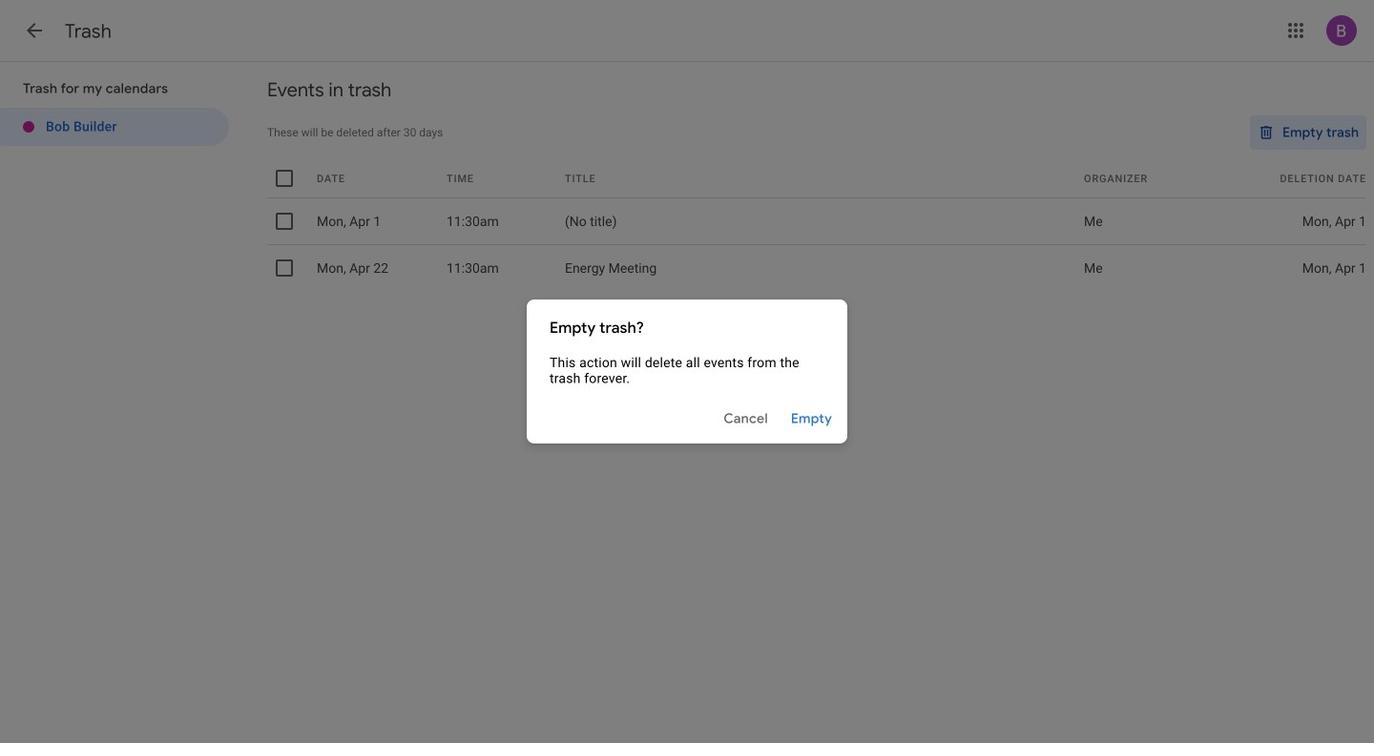 Task type: describe. For each thing, give the bounding box(es) containing it.
go back image
[[23, 19, 46, 42]]



Task type: locate. For each thing, give the bounding box(es) containing it.
1 horizontal spatial heading
[[550, 317, 825, 340]]

heading
[[65, 19, 112, 43], [550, 317, 825, 340]]

alert dialog
[[527, 300, 848, 444]]

list
[[252, 198, 1375, 291]]

0 horizontal spatial heading
[[65, 19, 112, 43]]

0 vertical spatial heading
[[65, 19, 112, 43]]

1 vertical spatial heading
[[550, 317, 825, 340]]

list item
[[0, 108, 229, 146]]



Task type: vqa. For each thing, say whether or not it's contained in the screenshot.
cell inside the March 2024 grid
no



